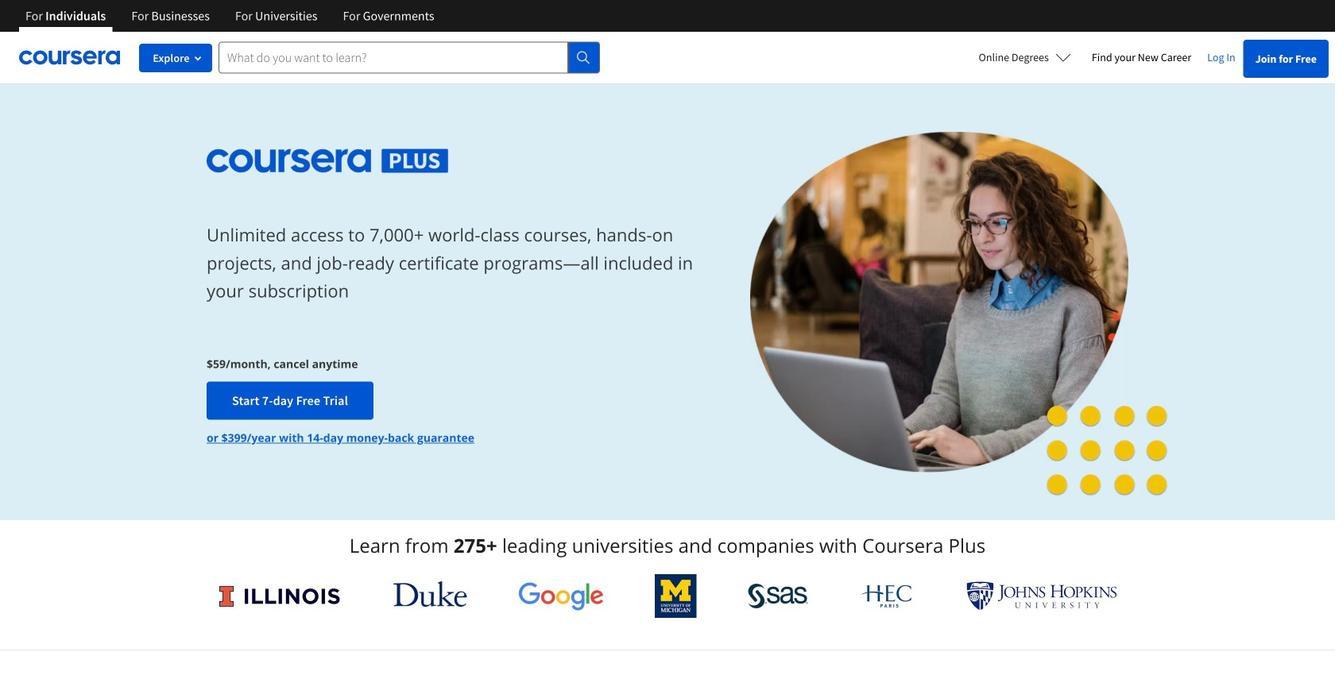 Task type: vqa. For each thing, say whether or not it's contained in the screenshot.
the Coursera Plus image
yes



Task type: describe. For each thing, give the bounding box(es) containing it.
hec paris image
[[860, 580, 916, 613]]

johns hopkins university image
[[967, 582, 1118, 612]]

university of michigan image
[[655, 575, 697, 619]]

banner navigation
[[13, 0, 447, 32]]



Task type: locate. For each thing, give the bounding box(es) containing it.
None search field
[[219, 42, 600, 74]]

university of illinois at urbana-champaign image
[[218, 584, 342, 610]]

sas image
[[748, 584, 809, 610]]

What do you want to learn? text field
[[219, 42, 569, 74]]

duke university image
[[393, 582, 467, 608]]

coursera plus image
[[207, 149, 449, 173]]

google image
[[518, 582, 604, 612]]

coursera image
[[19, 45, 120, 70]]



